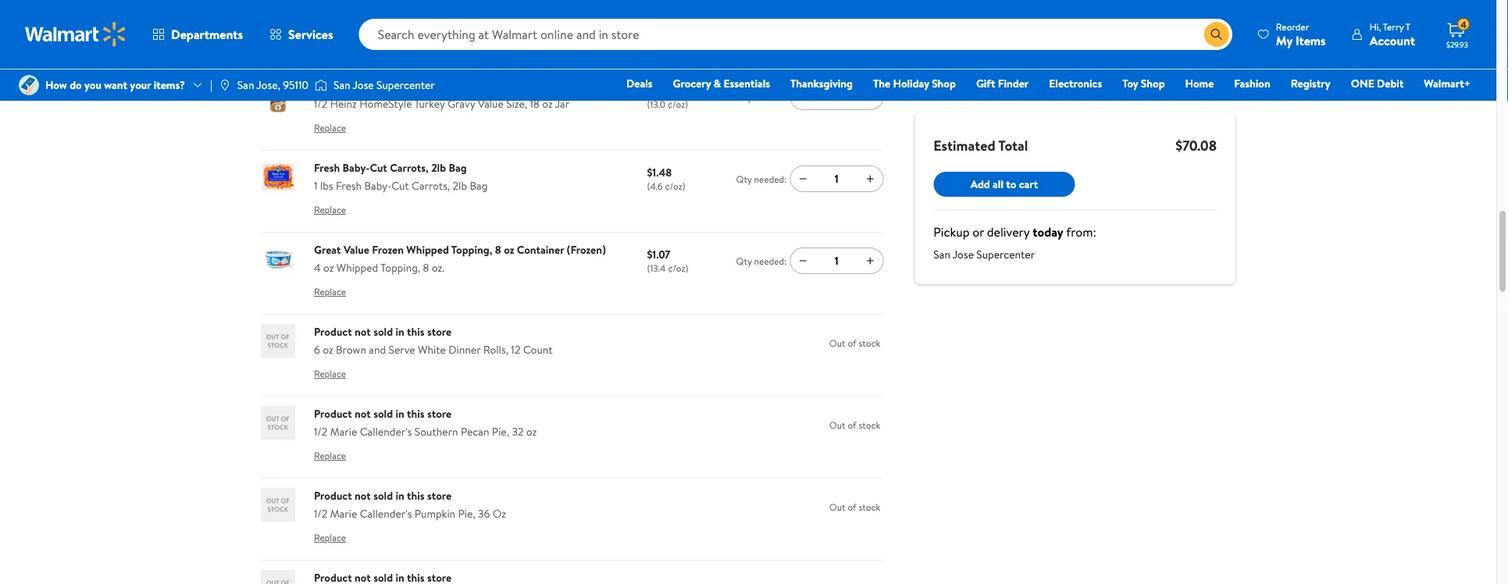 Task type: locate. For each thing, give the bounding box(es) containing it.
6 replace from the top
[[314, 450, 346, 463]]

product inside product not sold in this store 1/2 marie callender's southern pecan pie, 32 oz
[[314, 406, 352, 422]]

marie for product not sold in this store 1/2 marie callender's southern pecan pie, 32 oz
[[330, 425, 357, 440]]

(14.1
[[647, 16, 663, 29]]

stock for rolls,
[[859, 337, 881, 350]]

1 left "increase quantity heinz homestyle turkey gravy value size, 18 oz jar-count, current quantity 1" icon at the top right
[[835, 90, 839, 105]]

oz
[[493, 507, 506, 522]]

not for and
[[355, 324, 371, 340]]

qty
[[737, 8, 752, 22], [737, 91, 752, 104], [737, 173, 752, 186], [737, 255, 752, 268]]

0 vertical spatial stock
[[859, 337, 881, 350]]

¢/oz) right (14.1
[[666, 16, 686, 29]]

1 shop from the left
[[932, 76, 956, 91]]

thanksgiving
[[791, 76, 853, 91]]

0 vertical spatial supercenter
[[377, 77, 435, 93]]

1 vertical spatial this
[[407, 406, 425, 422]]

items?
[[154, 77, 185, 93]]

3 not from the top
[[355, 488, 371, 504]]

callender's for pumpkin
[[360, 507, 412, 522]]

great value frozen whipped topping, 8 oz container (frozen) 4 oz whipped topping, 8 oz.
[[314, 242, 606, 276]]

1 out of stock from the top
[[830, 337, 881, 350]]

2 vertical spatial product
[[314, 488, 352, 504]]

store up southern
[[427, 406, 452, 422]]

jose inside pickup or delivery today from: san jose supercenter
[[953, 247, 974, 262]]

2 vertical spatial value
[[344, 242, 370, 258]]

4 down great
[[314, 261, 321, 276]]

store inside product not sold in this store 1/2 marie callender's pumpkin pie, 36 oz
[[427, 488, 452, 504]]

1 of from the top
[[848, 337, 857, 350]]

decrease quantity heinz homestyle turkey gravy value size, 18 oz jar-count, current quantity 1 image
[[797, 91, 810, 103]]

store for pecan
[[427, 406, 452, 422]]

all
[[993, 177, 1004, 192]]

(frozen)
[[567, 242, 606, 258]]

0 vertical spatial size,
[[491, 78, 512, 93]]

frozen
[[372, 242, 404, 258]]

homestyle down 'san jose supercenter' on the left of the page
[[360, 97, 412, 112]]

grocery
[[673, 76, 711, 91]]

¢/oz) for $1.07
[[668, 262, 689, 275]]

2 store from the top
[[427, 406, 452, 422]]

out of stock for oz
[[830, 419, 881, 432]]

shop inside toy shop link
[[1141, 76, 1166, 91]]

2 product from the top
[[314, 406, 352, 422]]

supercenter down the spray at the top of the page
[[377, 77, 435, 93]]

2 lemons, 2 lb bag image from the top
[[261, 488, 295, 523]]

whipped up oz.
[[407, 242, 449, 258]]

san left jose, in the left top of the page
[[237, 77, 254, 93]]

homestyle down "ocean"
[[344, 78, 396, 93]]

$2.34 (13.0 ¢/oz)
[[647, 83, 689, 111]]

jose down "ocean"
[[353, 77, 374, 93]]

1 vertical spatial 8
[[423, 261, 429, 276]]

homestyle
[[344, 78, 396, 93], [360, 97, 412, 112]]

1 horizontal spatial topping,
[[451, 242, 493, 258]]

1 vertical spatial jar
[[555, 97, 570, 112]]

1 vertical spatial whipped
[[337, 261, 378, 276]]

1 marie from the top
[[330, 425, 357, 440]]

or
[[973, 223, 985, 241]]

 image for how
[[19, 75, 39, 95]]

cranberry
[[449, 15, 497, 30]]

qty left decrease quantity ocean spray jellied cranberry sauce, 14 oz can-count, current quantity 1 image
[[737, 8, 752, 22]]

7 replace from the top
[[314, 532, 346, 545]]

needed: left decrease quantity heinz homestyle turkey gravy value size, 18 oz jar-count, current quantity 1 image
[[755, 91, 787, 104]]

serve
[[389, 343, 415, 358]]

in inside product not sold in this store 1/2 marie callender's southern pecan pie, 32 oz
[[396, 406, 405, 422]]

¢/oz) inside $1.07 (13.4 ¢/oz)
[[668, 262, 689, 275]]

carrots,
[[390, 160, 429, 175], [412, 179, 450, 194]]

marie
[[330, 425, 357, 440], [330, 507, 357, 522]]

1 vertical spatial product
[[314, 406, 352, 422]]

2 horizontal spatial san
[[934, 247, 951, 262]]

2 replace button from the top
[[314, 116, 346, 141]]

in up the serve
[[396, 324, 405, 340]]

of for oz
[[848, 419, 857, 432]]

sold inside product not sold in this store 1/2 marie callender's southern pecan pie, 32 oz
[[374, 406, 393, 422]]

4 needed: from the top
[[755, 255, 787, 268]]

3 replace from the top
[[314, 204, 346, 217]]

heinz homestyle turkey gravy value size, 18 oz jar link
[[314, 78, 555, 93]]

fashion
[[1235, 76, 1271, 91]]

walmart+
[[1425, 76, 1471, 91]]

this for southern
[[407, 406, 425, 422]]

0 horizontal spatial san
[[237, 77, 254, 93]]

1 vertical spatial stock
[[859, 419, 881, 432]]

this up southern
[[407, 406, 425, 422]]

1 left increase quantity fresh baby-cut carrots, 2lb bag-count, current quantity 1 image
[[835, 172, 839, 187]]

callender's left pumpkin on the left of the page
[[360, 507, 412, 522]]

add all to cart button
[[934, 172, 1076, 197]]

1 lemons, 2 lb bag image from the top
[[261, 324, 295, 359]]

supercenter down delivery
[[977, 247, 1035, 262]]

product inside product not sold in this store 1/2 marie callender's pumpkin pie, 36 oz
[[314, 488, 352, 504]]

3 out from the top
[[830, 501, 846, 514]]

6
[[314, 343, 320, 358]]

3 this from the top
[[407, 488, 425, 504]]

pickup
[[934, 223, 970, 241]]

3 needed: from the top
[[755, 173, 787, 186]]

1 vertical spatial of
[[848, 419, 857, 432]]

qty needed:
[[737, 8, 787, 22], [737, 91, 787, 104], [737, 173, 787, 186], [737, 255, 787, 268]]

store up pumpkin on the left of the page
[[427, 488, 452, 504]]

0 vertical spatial 4
[[1461, 18, 1467, 31]]

qty needed: left decrease quantity ocean spray jellied cranberry sauce, 14 oz can-count, current quantity 1 image
[[737, 8, 787, 22]]

ocean spray jellied cranberry sauce, 14 oz can image
[[261, 0, 295, 31]]

can)
[[563, 15, 585, 30]]

topping, down frozen on the top left of the page
[[381, 261, 421, 276]]

3 product from the top
[[314, 488, 352, 504]]

pecan
[[461, 425, 490, 440]]

0 vertical spatial product
[[314, 324, 352, 340]]

callender's left southern
[[360, 425, 412, 440]]

electronics
[[1050, 76, 1103, 91]]

this inside product not sold in this store 6 oz brown and serve white dinner rolls, 12 count
[[407, 324, 425, 340]]

3 stock from the top
[[859, 501, 881, 514]]

4 qty needed: from the top
[[737, 255, 787, 268]]

dinner
[[449, 343, 481, 358]]

0 vertical spatial pie,
[[492, 425, 510, 440]]

qty left decrease quantity great value frozen whipped topping, 8 oz container (frozen)-count, current quantity 1 image
[[737, 255, 752, 268]]

2 sold from the top
[[374, 406, 393, 422]]

my
[[1277, 32, 1293, 49]]

not for pumpkin
[[355, 488, 371, 504]]

needed: left decrease quantity ocean spray jellied cranberry sauce, 14 oz can-count, current quantity 1 image
[[755, 8, 787, 22]]

¢/oz) right (4.6
[[665, 180, 686, 193]]

great value frozen whipped topping, 8 oz container (frozen) image
[[261, 242, 295, 277]]

2 vertical spatial out
[[830, 501, 846, 514]]

0 vertical spatial callender's
[[360, 425, 412, 440]]

sold
[[374, 324, 393, 340], [374, 406, 393, 422], [374, 488, 393, 504]]

bag down heinz homestyle turkey gravy value size, 18 oz jar 1/2 heinz homestyle turkey gravy value size, 18 oz jar
[[449, 160, 467, 175]]

1 horizontal spatial pie,
[[492, 425, 510, 440]]

lemons, 2 lb bag image for 1/2
[[261, 488, 295, 523]]

0 vertical spatial 2lb
[[431, 160, 446, 175]]

2 qty needed: from the top
[[737, 91, 787, 104]]

3 sold from the top
[[374, 488, 393, 504]]

this up the serve
[[407, 324, 425, 340]]

out for oz
[[830, 419, 846, 432]]

1 vertical spatial marie
[[330, 507, 357, 522]]

your
[[130, 77, 151, 93]]

marie inside product not sold in this store 1/2 marie callender's pumpkin pie, 36 oz
[[330, 507, 357, 522]]

1 for $1.48
[[835, 172, 839, 187]]

sold for southern
[[374, 406, 393, 422]]

product not sold in this store 1/2 marie callender's pumpkin pie, 36 oz
[[314, 488, 506, 522]]

sold inside product not sold in this store 1/2 marie callender's pumpkin pie, 36 oz
[[374, 488, 393, 504]]

2 stock from the top
[[859, 419, 881, 432]]

0 vertical spatial lemons, 2 lb bag image
[[261, 406, 295, 441]]

0 horizontal spatial 2lb
[[431, 160, 446, 175]]

2 this from the top
[[407, 406, 425, 422]]

5 replace from the top
[[314, 368, 346, 381]]

Search search field
[[359, 19, 1233, 50]]

store for serve
[[427, 324, 452, 340]]

1 vertical spatial not
[[355, 406, 371, 422]]

in inside product not sold in this store 1/2 marie callender's pumpkin pie, 36 oz
[[396, 488, 405, 504]]

home
[[1186, 76, 1215, 91]]

san right 95110
[[334, 77, 351, 93]]

departments button
[[139, 16, 256, 53]]

0 vertical spatial fresh
[[314, 160, 340, 175]]

 image for san
[[219, 79, 231, 91]]

store inside product not sold in this store 1/2 marie callender's southern pecan pie, 32 oz
[[427, 406, 452, 422]]

qty needed: left decrease quantity heinz homestyle turkey gravy value size, 18 oz jar-count, current quantity 1 image
[[737, 91, 787, 104]]

2 vertical spatial stock
[[859, 501, 881, 514]]

marie inside product not sold in this store 1/2 marie callender's southern pecan pie, 32 oz
[[330, 425, 357, 440]]

0 vertical spatial cut
[[370, 160, 387, 175]]

1 not from the top
[[355, 324, 371, 340]]

one debit
[[1352, 76, 1404, 91]]

turkey down the spray at the top of the page
[[398, 78, 429, 93]]

3 1/2 from the top
[[314, 425, 328, 440]]

1 vertical spatial topping,
[[381, 261, 421, 276]]

3 replace button from the top
[[314, 198, 346, 223]]

whipped
[[407, 242, 449, 258], [337, 261, 378, 276]]

turkey
[[398, 78, 429, 93], [414, 97, 445, 112]]

2 callender's from the top
[[360, 507, 412, 522]]

1 vertical spatial lemons, 2 lb bag image
[[261, 570, 295, 584]]

1 horizontal spatial bag
[[470, 179, 488, 194]]

fresh right lbs
[[336, 179, 362, 194]]

not
[[355, 324, 371, 340], [355, 406, 371, 422], [355, 488, 371, 504]]

replace
[[314, 40, 346, 53], [314, 122, 346, 135], [314, 204, 346, 217], [314, 286, 346, 299], [314, 368, 346, 381], [314, 450, 346, 463], [314, 532, 346, 545]]

increase quantity ocean spray jellied cranberry sauce, 14 oz can-count, current quantity 1 image
[[864, 9, 877, 21]]

2 of from the top
[[848, 419, 857, 432]]

1 vertical spatial cut
[[392, 179, 409, 194]]

1 vertical spatial 4
[[314, 261, 321, 276]]

fresh baby-cut carrots, 2lb bag link
[[314, 160, 467, 175]]

lemons, 2 lb bag image for 6
[[261, 324, 295, 359]]

sold inside product not sold in this store 6 oz brown and serve white dinner rolls, 12 count
[[374, 324, 393, 340]]

1 vertical spatial bag
[[470, 179, 488, 194]]

in for pumpkin
[[396, 488, 405, 504]]

grocery & essentials link
[[666, 75, 778, 92]]

white
[[418, 343, 446, 358]]

1 replace button from the top
[[314, 34, 346, 59]]

gravy down heinz homestyle turkey gravy value size, 18 oz jar link
[[448, 97, 475, 112]]

topping, left container
[[451, 242, 493, 258]]

of
[[848, 337, 857, 350], [848, 419, 857, 432], [848, 501, 857, 514]]

3 of from the top
[[848, 501, 857, 514]]

2 vertical spatial in
[[396, 488, 405, 504]]

1 for $2.34
[[835, 90, 839, 105]]

2 marie from the top
[[330, 507, 357, 522]]

1 callender's from the top
[[360, 425, 412, 440]]

cans
[[330, 15, 351, 30]]

pie, left 36
[[458, 507, 476, 522]]

1 product from the top
[[314, 324, 352, 340]]

8 left container
[[495, 242, 502, 258]]

¢/oz) right (13.4
[[668, 262, 689, 275]]

1 horizontal spatial jar
[[555, 97, 570, 112]]

qty right &
[[737, 91, 752, 104]]

1 in from the top
[[396, 324, 405, 340]]

out
[[830, 337, 846, 350], [830, 419, 846, 432], [830, 501, 846, 514]]

services button
[[256, 16, 347, 53]]

needed: left decrease quantity great value frozen whipped topping, 8 oz container (frozen)-count, current quantity 1 image
[[755, 255, 787, 268]]

this inside product not sold in this store 1/2 marie callender's southern pecan pie, 32 oz
[[407, 406, 425, 422]]

 image
[[19, 75, 39, 95], [219, 79, 231, 91]]

1 vertical spatial homestyle
[[360, 97, 412, 112]]

1 horizontal spatial supercenter
[[977, 247, 1035, 262]]

1 sold from the top
[[374, 324, 393, 340]]

needed: for $1.48
[[755, 173, 787, 186]]

0 horizontal spatial 18
[[515, 78, 525, 93]]

3 qty from the top
[[737, 173, 752, 186]]

$1.48 (4.6 ¢/oz)
[[647, 165, 686, 193]]

turkey down heinz homestyle turkey gravy value size, 18 oz jar link
[[414, 97, 445, 112]]

2lb down heinz homestyle turkey gravy value size, 18 oz jar 1/2 heinz homestyle turkey gravy value size, 18 oz jar
[[431, 160, 446, 175]]

not inside product not sold in this store 6 oz brown and serve white dinner rolls, 12 count
[[355, 324, 371, 340]]

spray
[[388, 15, 414, 30]]

2 in from the top
[[396, 406, 405, 422]]

1 vertical spatial pie,
[[458, 507, 476, 522]]

decrease quantity ocean spray jellied cranberry sauce, 14 oz can-count, current quantity 1 image
[[797, 9, 810, 21]]

heinz right 95110
[[314, 78, 341, 93]]

0 horizontal spatial cut
[[370, 160, 387, 175]]

2 not from the top
[[355, 406, 371, 422]]

2 vertical spatial sold
[[374, 488, 393, 504]]

value
[[462, 78, 488, 93], [478, 97, 504, 112], [344, 242, 370, 258]]

0 vertical spatial 18
[[515, 78, 525, 93]]

0 vertical spatial of
[[848, 337, 857, 350]]

2 vertical spatial of
[[848, 501, 857, 514]]

3 store from the top
[[427, 488, 452, 504]]

1 horizontal spatial whipped
[[407, 242, 449, 258]]

0 horizontal spatial jose
[[353, 77, 374, 93]]

search icon image
[[1211, 28, 1224, 41]]

 image
[[315, 77, 327, 93]]

lemons, 2 lb bag image
[[261, 406, 295, 441], [261, 570, 295, 584]]

0 vertical spatial jose
[[353, 77, 374, 93]]

0 vertical spatial not
[[355, 324, 371, 340]]

0 horizontal spatial shop
[[932, 76, 956, 91]]

1 vertical spatial carrots,
[[412, 179, 450, 194]]

1 stock from the top
[[859, 337, 881, 350]]

2 out from the top
[[830, 419, 846, 432]]

total
[[999, 136, 1029, 155]]

gravy down 1/2 cans ocean spray jellied cranberry sauce, (14 oz can) on the top of page
[[432, 78, 460, 93]]

7 replace button from the top
[[314, 526, 346, 551]]

0 vertical spatial in
[[396, 324, 405, 340]]

1 vertical spatial out of stock
[[830, 419, 881, 432]]

4 qty from the top
[[737, 255, 752, 268]]

ocean
[[354, 15, 385, 30]]

store up white in the bottom left of the page
[[427, 324, 452, 340]]

4 up $29.93
[[1461, 18, 1467, 31]]

shop
[[932, 76, 956, 91], [1141, 76, 1166, 91]]

1 vertical spatial sold
[[374, 406, 393, 422]]

pie, left '32'
[[492, 425, 510, 440]]

0 vertical spatial store
[[427, 324, 452, 340]]

18
[[515, 78, 525, 93], [530, 97, 540, 112]]

this for and
[[407, 324, 425, 340]]

2 vertical spatial store
[[427, 488, 452, 504]]

lemons, 2 lb bag image
[[261, 324, 295, 359], [261, 488, 295, 523]]

0 vertical spatial jar
[[540, 78, 555, 93]]

value down heinz homestyle turkey gravy value size, 18 oz jar link
[[478, 97, 504, 112]]

0 vertical spatial out
[[830, 337, 846, 350]]

san for san jose, 95110
[[237, 77, 254, 93]]

bag up great value frozen whipped topping, 8 oz container (frozen) link
[[470, 179, 488, 194]]

0 vertical spatial this
[[407, 324, 425, 340]]

shop right holiday
[[932, 76, 956, 91]]

1 vertical spatial lemons, 2 lb bag image
[[261, 488, 295, 523]]

1 horizontal spatial shop
[[1141, 76, 1166, 91]]

1 left "increase quantity great value frozen whipped topping, 8 oz container (frozen)-count, current quantity 1" icon
[[835, 254, 839, 269]]

1/2 inside heinz homestyle turkey gravy value size, 18 oz jar 1/2 heinz homestyle turkey gravy value size, 18 oz jar
[[314, 97, 328, 112]]

callender's inside product not sold in this store 1/2 marie callender's southern pecan pie, 32 oz
[[360, 425, 412, 440]]

1 vertical spatial baby-
[[364, 179, 392, 194]]

2 out of stock from the top
[[830, 419, 881, 432]]

product for product not sold in this store 1/2 marie callender's southern pecan pie, 32 oz
[[314, 406, 352, 422]]

store inside product not sold in this store 6 oz brown and serve white dinner rolls, 12 count
[[427, 324, 452, 340]]

in down product not sold in this store 1/2 marie callender's southern pecan pie, 32 oz
[[396, 488, 405, 504]]

1 vertical spatial size,
[[506, 97, 528, 112]]

¢/oz) inside $2.34 (13.0 ¢/oz)
[[668, 98, 689, 111]]

 image right '|'
[[219, 79, 231, 91]]

not inside product not sold in this store 1/2 marie callender's pumpkin pie, 36 oz
[[355, 488, 371, 504]]

pickup or delivery today from: san jose supercenter
[[934, 223, 1097, 262]]

1 left lbs
[[314, 179, 318, 194]]

1 vertical spatial out
[[830, 419, 846, 432]]

3 in from the top
[[396, 488, 405, 504]]

1 horizontal spatial 2lb
[[453, 179, 467, 194]]

1 store from the top
[[427, 324, 452, 340]]

shop inside the holiday shop link
[[932, 76, 956, 91]]

in down the serve
[[396, 406, 405, 422]]

0 horizontal spatial 4
[[314, 261, 321, 276]]

1 qty needed: from the top
[[737, 8, 787, 22]]

1 vertical spatial in
[[396, 406, 405, 422]]

2 1/2 from the top
[[314, 97, 328, 112]]

whipped down great
[[337, 261, 378, 276]]

2 vertical spatial not
[[355, 488, 371, 504]]

callender's inside product not sold in this store 1/2 marie callender's pumpkin pie, 36 oz
[[360, 507, 412, 522]]

pie, inside product not sold in this store 1/2 marie callender's pumpkin pie, 36 oz
[[458, 507, 476, 522]]

2 vertical spatial this
[[407, 488, 425, 504]]

san inside pickup or delivery today from: san jose supercenter
[[934, 247, 951, 262]]

needed: left decrease quantity fresh baby-cut carrots, 2lb bag-count, current quantity 1 image
[[755, 173, 787, 186]]

1 horizontal spatial 4
[[1461, 18, 1467, 31]]

2 qty from the top
[[737, 91, 752, 104]]

2lb up great value frozen whipped topping, 8 oz container (frozen) link
[[453, 179, 467, 194]]

4 1/2 from the top
[[314, 507, 328, 522]]

0 vertical spatial bag
[[449, 160, 467, 175]]

1 vertical spatial 2lb
[[453, 179, 467, 194]]

value right great
[[344, 242, 370, 258]]

heinz down 'san jose supercenter' on the left of the page
[[330, 97, 357, 112]]

marie for product not sold in this store 1/2 marie callender's pumpkin pie, 36 oz
[[330, 507, 357, 522]]

one debit link
[[1345, 75, 1411, 92]]

qty needed: for $1.48
[[737, 173, 787, 186]]

needed:
[[755, 8, 787, 22], [755, 91, 787, 104], [755, 173, 787, 186], [755, 255, 787, 268]]

0 horizontal spatial  image
[[19, 75, 39, 95]]

1 vertical spatial 18
[[530, 97, 540, 112]]

qty needed: left decrease quantity fresh baby-cut carrots, 2lb bag-count, current quantity 1 image
[[737, 173, 787, 186]]

san
[[237, 77, 254, 93], [334, 77, 351, 93], [934, 247, 951, 262]]

out for rolls,
[[830, 337, 846, 350]]

replace button
[[314, 34, 346, 59], [314, 116, 346, 141], [314, 198, 346, 223], [314, 280, 346, 305], [314, 362, 346, 387], [314, 444, 346, 469], [314, 526, 346, 551]]

1 this from the top
[[407, 324, 425, 340]]

0 vertical spatial 8
[[495, 242, 502, 258]]

shop right toy
[[1141, 76, 1166, 91]]

¢/oz) right (13.0
[[668, 98, 689, 111]]

sold for and
[[374, 324, 393, 340]]

(13.0
[[647, 98, 666, 111]]

0 vertical spatial baby-
[[343, 160, 370, 175]]

jose down 'pickup'
[[953, 247, 974, 262]]

8 left oz.
[[423, 261, 429, 276]]

this inside product not sold in this store 1/2 marie callender's pumpkin pie, 36 oz
[[407, 488, 425, 504]]

4 replace from the top
[[314, 286, 346, 299]]

¢/oz)
[[666, 16, 686, 29], [668, 98, 689, 111], [665, 180, 686, 193], [668, 262, 689, 275]]

1 horizontal spatial cut
[[392, 179, 409, 194]]

1 out from the top
[[830, 337, 846, 350]]

1 horizontal spatial 18
[[530, 97, 540, 112]]

$1.07 (13.4 ¢/oz)
[[647, 247, 689, 275]]

jose
[[353, 77, 374, 93], [953, 247, 974, 262]]

1 vertical spatial fresh
[[336, 179, 362, 194]]

2 shop from the left
[[1141, 76, 1166, 91]]

1 lemons, 2 lb bag image from the top
[[261, 406, 295, 441]]

needed: for $2.34
[[755, 91, 787, 104]]

san down 'pickup'
[[934, 247, 951, 262]]

95110
[[283, 77, 309, 93]]

1
[[835, 7, 839, 23], [835, 90, 839, 105], [835, 172, 839, 187], [314, 179, 318, 194], [835, 254, 839, 269]]

fresh up lbs
[[314, 160, 340, 175]]

0 vertical spatial sold
[[374, 324, 393, 340]]

2 needed: from the top
[[755, 91, 787, 104]]

great
[[314, 242, 341, 258]]

product inside product not sold in this store 6 oz brown and serve white dinner rolls, 12 count
[[314, 324, 352, 340]]

value down cranberry
[[462, 78, 488, 93]]

1 vertical spatial jose
[[953, 247, 974, 262]]

increase quantity fresh baby-cut carrots, 2lb bag-count, current quantity 1 image
[[864, 173, 877, 185]]

this up pumpkin on the left of the page
[[407, 488, 425, 504]]

pie,
[[492, 425, 510, 440], [458, 507, 476, 522]]

3 qty needed: from the top
[[737, 173, 787, 186]]

not for southern
[[355, 406, 371, 422]]

qty needed: left decrease quantity great value frozen whipped topping, 8 oz container (frozen)-count, current quantity 1 image
[[737, 255, 787, 268]]

departments
[[171, 26, 243, 43]]

 image left how
[[19, 75, 39, 95]]

0 vertical spatial carrots,
[[390, 160, 429, 175]]

1 inside fresh baby-cut carrots, 2lb bag 1 lbs fresh baby-cut carrots, 2lb bag
[[314, 179, 318, 194]]

¢/oz) inside '$1.48 (4.6 ¢/oz)'
[[665, 180, 686, 193]]

0 vertical spatial marie
[[330, 425, 357, 440]]

qty left decrease quantity fresh baby-cut carrots, 2lb bag-count, current quantity 1 image
[[737, 173, 752, 186]]

add
[[971, 177, 991, 192]]

in inside product not sold in this store 6 oz brown and serve white dinner rolls, 12 count
[[396, 324, 405, 340]]

not inside product not sold in this store 1/2 marie callender's southern pecan pie, 32 oz
[[355, 406, 371, 422]]

2 vertical spatial out of stock
[[830, 501, 881, 514]]

0 vertical spatial out of stock
[[830, 337, 881, 350]]

size,
[[491, 78, 512, 93], [506, 97, 528, 112]]

1 vertical spatial gravy
[[448, 97, 475, 112]]

fashion link
[[1228, 75, 1278, 92]]

store
[[427, 324, 452, 340], [427, 406, 452, 422], [427, 488, 452, 504]]

1 vertical spatial supercenter
[[977, 247, 1035, 262]]



Task type: describe. For each thing, give the bounding box(es) containing it.
the
[[874, 76, 891, 91]]

36
[[478, 507, 490, 522]]

home link
[[1179, 75, 1222, 92]]

6 replace button from the top
[[314, 444, 346, 469]]

product for product not sold in this store 1/2 marie callender's pumpkin pie, 36 oz
[[314, 488, 352, 504]]

product for product not sold in this store 6 oz brown and serve white dinner rolls, 12 count
[[314, 324, 352, 340]]

1 vertical spatial value
[[478, 97, 504, 112]]

to
[[1007, 177, 1017, 192]]

1/2 cans ocean spray jellied cranberry sauce, (14 oz can)
[[314, 15, 585, 30]]

qty needed: for $1.07
[[737, 255, 787, 268]]

sold for pumpkin
[[374, 488, 393, 504]]

today
[[1033, 223, 1064, 241]]

1/2 inside product not sold in this store 1/2 marie callender's southern pecan pie, 32 oz
[[314, 425, 328, 440]]

you
[[84, 77, 102, 93]]

0 vertical spatial heinz
[[314, 78, 341, 93]]

jellied
[[416, 15, 446, 30]]

decrease quantity fresh baby-cut carrots, 2lb bag-count, current quantity 1 image
[[797, 173, 810, 185]]

services
[[288, 26, 333, 43]]

0 horizontal spatial bag
[[449, 160, 467, 175]]

12
[[511, 343, 521, 358]]

brown
[[336, 343, 366, 358]]

one
[[1352, 76, 1375, 91]]

reorder
[[1277, 20, 1310, 33]]

cart
[[1020, 177, 1039, 192]]

gift
[[977, 76, 996, 91]]

0 vertical spatial topping,
[[451, 242, 493, 258]]

1 horizontal spatial 8
[[495, 242, 502, 258]]

stock for oz
[[859, 419, 881, 432]]

hi, terry t account
[[1370, 20, 1416, 49]]

qty for $1.07
[[737, 255, 752, 268]]

0 vertical spatial value
[[462, 78, 488, 93]]

finder
[[998, 76, 1029, 91]]

gift finder
[[977, 76, 1029, 91]]

want
[[104, 77, 127, 93]]

heinz homestyle turkey gravy value size, 18 oz jar 1/2 heinz homestyle turkey gravy value size, 18 oz jar
[[314, 78, 570, 112]]

southern
[[415, 425, 458, 440]]

oz inside product not sold in this store 6 oz brown and serve white dinner rolls, 12 count
[[323, 343, 333, 358]]

(14.1 ¢/oz)
[[647, 16, 686, 29]]

t
[[1406, 20, 1411, 33]]

|
[[210, 77, 212, 93]]

how
[[45, 77, 67, 93]]

delivery
[[988, 223, 1030, 241]]

2 lemons, 2 lb bag image from the top
[[261, 570, 295, 584]]

grocery & essentials
[[673, 76, 770, 91]]

¢/oz) for $1.48
[[665, 180, 686, 193]]

$70.08
[[1176, 136, 1217, 155]]

and
[[369, 343, 386, 358]]

3 out of stock from the top
[[830, 501, 881, 514]]

sauce,
[[500, 15, 530, 30]]

of for rolls,
[[848, 337, 857, 350]]

thanksgiving link
[[784, 75, 860, 92]]

increase quantity great value frozen whipped topping, 8 oz container (frozen)-count, current quantity 1 image
[[864, 255, 877, 267]]

1 needed: from the top
[[755, 8, 787, 22]]

pumpkin
[[415, 507, 456, 522]]

fresh baby-cut carrots, 2lb bag 1 lbs fresh baby-cut carrots, 2lb bag
[[314, 160, 488, 194]]

Walmart Site-Wide search field
[[359, 19, 1233, 50]]

hi,
[[1370, 20, 1382, 33]]

holiday
[[894, 76, 930, 91]]

1 for $1.07
[[835, 254, 839, 269]]

in for southern
[[396, 406, 405, 422]]

pie, inside product not sold in this store 1/2 marie callender's southern pecan pie, 32 oz
[[492, 425, 510, 440]]

debit
[[1378, 76, 1404, 91]]

5 replace button from the top
[[314, 362, 346, 387]]

san jose, 95110
[[237, 77, 309, 93]]

0 horizontal spatial whipped
[[337, 261, 378, 276]]

qty for $2.34
[[737, 91, 752, 104]]

how do you want your items?
[[45, 77, 185, 93]]

fresh baby-cut carrots, 2lb bag image
[[261, 160, 295, 195]]

¢/oz) for $2.34
[[668, 98, 689, 111]]

do
[[70, 77, 82, 93]]

store for pie,
[[427, 488, 452, 504]]

this for pumpkin
[[407, 488, 425, 504]]

estimated total
[[934, 136, 1029, 155]]

(4.6
[[647, 180, 663, 193]]

oz inside product not sold in this store 1/2 marie callender's southern pecan pie, 32 oz
[[526, 425, 537, 440]]

walmart+ link
[[1418, 75, 1478, 92]]

jose,
[[257, 77, 280, 93]]

1 1/2 from the top
[[314, 15, 328, 30]]

from:
[[1067, 223, 1097, 241]]

0 vertical spatial gravy
[[432, 78, 460, 93]]

$1.07
[[647, 247, 671, 262]]

heinz homestyle turkey gravy value size, 18 oz jar image
[[261, 78, 295, 113]]

2 replace from the top
[[314, 122, 346, 135]]

terry
[[1384, 20, 1404, 33]]

qty for $1.48
[[737, 173, 752, 186]]

increase quantity heinz homestyle turkey gravy value size, 18 oz jar-count, current quantity 1 image
[[864, 91, 877, 103]]

lbs
[[320, 179, 333, 194]]

electronics link
[[1043, 75, 1110, 92]]

0 vertical spatial whipped
[[407, 242, 449, 258]]

0 vertical spatial homestyle
[[344, 78, 396, 93]]

needed: for $1.07
[[755, 255, 787, 268]]

gift finder link
[[970, 75, 1036, 92]]

san jose supercenter
[[334, 77, 435, 93]]

decrease quantity great value frozen whipped topping, 8 oz container (frozen)-count, current quantity 1 image
[[797, 255, 810, 267]]

1/2 inside product not sold in this store 1/2 marie callender's pumpkin pie, 36 oz
[[314, 507, 328, 522]]

4 inside great value frozen whipped topping, 8 oz container (frozen) 4 oz whipped topping, 8 oz.
[[314, 261, 321, 276]]

0 horizontal spatial supercenter
[[377, 77, 435, 93]]

(13.4
[[647, 262, 666, 275]]

great value frozen whipped topping, 8 oz container (frozen) link
[[314, 242, 606, 258]]

callender's for southern
[[360, 425, 412, 440]]

the holiday shop
[[874, 76, 956, 91]]

supercenter inside pickup or delivery today from: san jose supercenter
[[977, 247, 1035, 262]]

32
[[512, 425, 524, 440]]

toy shop
[[1123, 76, 1166, 91]]

san for san jose supercenter
[[334, 77, 351, 93]]

container
[[517, 242, 564, 258]]

in for and
[[396, 324, 405, 340]]

value inside great value frozen whipped topping, 8 oz container (frozen) 4 oz whipped topping, 8 oz.
[[344, 242, 370, 258]]

$2.34
[[647, 83, 674, 98]]

registry
[[1291, 76, 1331, 91]]

1 left the "increase quantity ocean spray jellied cranberry sauce, 14 oz can-count, current quantity 1" image
[[835, 7, 839, 23]]

rolls,
[[483, 343, 509, 358]]

count
[[523, 343, 553, 358]]

0 vertical spatial turkey
[[398, 78, 429, 93]]

walmart image
[[25, 22, 127, 47]]

deals
[[627, 76, 653, 91]]

oz.
[[432, 261, 445, 276]]

1 qty from the top
[[737, 8, 752, 22]]

estimated
[[934, 136, 996, 155]]

account
[[1370, 32, 1416, 49]]

1 replace from the top
[[314, 40, 346, 53]]

product not sold in this store 6 oz brown and serve white dinner rolls, 12 count
[[314, 324, 553, 358]]

product not sold in this store 1/2 marie callender's southern pecan pie, 32 oz
[[314, 406, 537, 440]]

toy shop link
[[1116, 75, 1173, 92]]

4 replace button from the top
[[314, 280, 346, 305]]

0 horizontal spatial topping,
[[381, 261, 421, 276]]

reorder my items
[[1277, 20, 1327, 49]]

$1.48
[[647, 165, 672, 180]]

&
[[714, 76, 721, 91]]

0 horizontal spatial jar
[[540, 78, 555, 93]]

0 horizontal spatial 8
[[423, 261, 429, 276]]

out of stock for rolls,
[[830, 337, 881, 350]]

1 vertical spatial turkey
[[414, 97, 445, 112]]

qty needed: for $2.34
[[737, 91, 787, 104]]

1 vertical spatial heinz
[[330, 97, 357, 112]]



Task type: vqa. For each thing, say whether or not it's contained in the screenshot.


